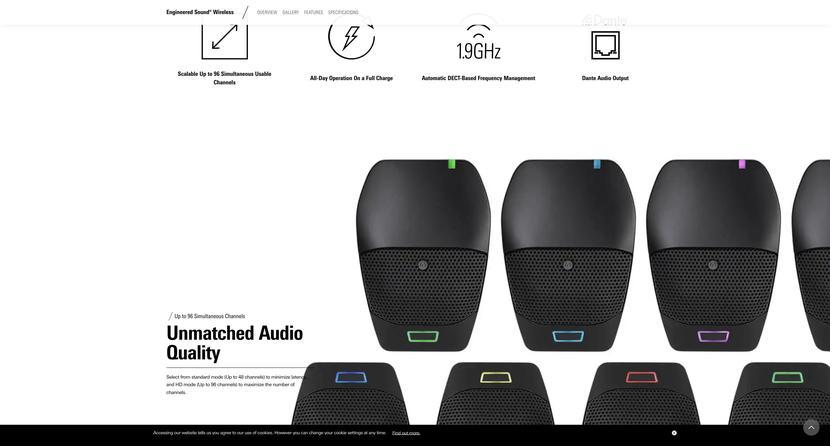 Task type: describe. For each thing, give the bounding box(es) containing it.
select from standard mode (up to 48 channels) to minimize latency, and hd mode (up to 96 channels) to maximize the number of channels.
[[167, 375, 307, 395]]

all-
[[311, 75, 319, 82]]

any
[[369, 431, 376, 436]]

hd
[[176, 382, 183, 388]]

2 you from the left
[[293, 431, 300, 436]]

maximize
[[244, 382, 264, 388]]

sound®
[[195, 9, 212, 16]]

of inside select from standard mode (up to 48 channels) to minimize latency, and hd mode (up to 96 channels) to maximize the number of channels.
[[291, 382, 295, 388]]

features
[[305, 10, 323, 15]]

time.
[[377, 431, 387, 436]]

96 inside scalable up to 96 simultaneous usable channels
[[214, 71, 220, 78]]

number
[[273, 382, 289, 388]]

operation
[[330, 75, 353, 82]]

0 vertical spatial channels)
[[245, 375, 265, 380]]

96 inside select from standard mode (up to 48 channels) to minimize latency, and hd mode (up to 96 channels) to maximize the number of channels.
[[211, 382, 216, 388]]

us
[[207, 431, 211, 436]]

website
[[182, 431, 197, 436]]

more.
[[410, 431, 421, 436]]

to left 48
[[233, 375, 237, 380]]

scalable up to 96 simultaneous usable channels
[[178, 71, 272, 86]]

wireless
[[213, 9, 234, 16]]

to down 48
[[239, 382, 243, 388]]

divider line image
[[239, 6, 252, 19]]

channels.
[[167, 390, 186, 395]]

arrow up image
[[809, 425, 815, 431]]

overview
[[258, 10, 277, 15]]

from
[[181, 375, 190, 380]]

find out more. link
[[388, 428, 426, 438]]

latency,
[[292, 375, 307, 380]]

simultaneous
[[221, 71, 254, 78]]

1 vertical spatial (up
[[197, 382, 204, 388]]

the
[[265, 382, 272, 388]]

48
[[239, 375, 244, 380]]

audio
[[598, 75, 612, 82]]

settings
[[348, 431, 363, 436]]

0 vertical spatial mode
[[211, 375, 223, 380]]

cookies.
[[258, 431, 274, 436]]

cookie
[[334, 431, 347, 436]]

dect-
[[448, 75, 462, 82]]

to right agree
[[232, 431, 236, 436]]

find
[[393, 431, 401, 436]]

day
[[319, 75, 328, 82]]

1 our from the left
[[174, 431, 181, 436]]

a
[[362, 75, 365, 82]]

based
[[462, 75, 477, 82]]

dante
[[583, 75, 597, 82]]



Task type: vqa. For each thing, say whether or not it's contained in the screenshot.
Frequency
yes



Task type: locate. For each thing, give the bounding box(es) containing it.
0 vertical spatial (up
[[224, 375, 232, 380]]

automatic
[[422, 75, 447, 82]]

1 you from the left
[[212, 431, 219, 436]]

2 our from the left
[[237, 431, 244, 436]]

1 vertical spatial of
[[253, 431, 257, 436]]

1 horizontal spatial (up
[[224, 375, 232, 380]]

accessing
[[153, 431, 173, 436]]

up
[[200, 71, 206, 78]]

cross image
[[673, 432, 676, 435]]

0 horizontal spatial mode
[[184, 382, 196, 388]]

you left can
[[293, 431, 300, 436]]

can
[[301, 431, 308, 436]]

select
[[167, 375, 179, 380]]

usable
[[255, 71, 272, 78]]

1 horizontal spatial channels)
[[245, 375, 265, 380]]

mode
[[211, 375, 223, 380], [184, 382, 196, 388]]

0 vertical spatial 96
[[214, 71, 220, 78]]

agree
[[220, 431, 231, 436]]

minimize
[[272, 375, 290, 380]]

(up down standard
[[197, 382, 204, 388]]

at
[[364, 431, 368, 436]]

mode right standard
[[211, 375, 223, 380]]

mode down from
[[184, 382, 196, 388]]

0 horizontal spatial you
[[212, 431, 219, 436]]

find out more.
[[393, 431, 421, 436]]

of
[[291, 382, 295, 388], [253, 431, 257, 436]]

standard
[[192, 375, 210, 380]]

1 horizontal spatial you
[[293, 431, 300, 436]]

0 horizontal spatial (up
[[197, 382, 204, 388]]

out
[[402, 431, 408, 436]]

on
[[354, 75, 361, 82]]

channels) left maximize
[[218, 382, 237, 388]]

0 vertical spatial of
[[291, 382, 295, 388]]

channels
[[214, 79, 236, 86]]

1 horizontal spatial mode
[[211, 375, 223, 380]]

all-day operation on a full charge
[[311, 75, 393, 82]]

to inside scalable up to 96 simultaneous usable channels
[[208, 71, 212, 78]]

channels)
[[245, 375, 265, 380], [218, 382, 237, 388]]

1 vertical spatial 96
[[211, 382, 216, 388]]

to up the
[[266, 375, 270, 380]]

0 horizontal spatial of
[[253, 431, 257, 436]]

engineered sound® wireless
[[167, 9, 234, 16]]

our
[[174, 431, 181, 436], [237, 431, 244, 436]]

our left use in the bottom left of the page
[[237, 431, 244, 436]]

frequency
[[478, 75, 503, 82]]

1 horizontal spatial our
[[237, 431, 244, 436]]

0 horizontal spatial channels)
[[218, 382, 237, 388]]

full
[[366, 75, 375, 82]]

however
[[275, 431, 292, 436]]

1 vertical spatial mode
[[184, 382, 196, 388]]

to right up
[[208, 71, 212, 78]]

to
[[208, 71, 212, 78], [233, 375, 237, 380], [266, 375, 270, 380], [206, 382, 210, 388], [239, 382, 243, 388], [232, 431, 236, 436]]

to down standard
[[206, 382, 210, 388]]

of right use in the bottom left of the page
[[253, 431, 257, 436]]

96
[[214, 71, 220, 78], [211, 382, 216, 388]]

1 horizontal spatial of
[[291, 382, 295, 388]]

(up
[[224, 375, 232, 380], [197, 382, 204, 388]]

our left website
[[174, 431, 181, 436]]

and
[[167, 382, 174, 388]]

you right the us
[[212, 431, 219, 436]]

change
[[309, 431, 324, 436]]

use
[[245, 431, 252, 436]]

dante audio output
[[583, 75, 629, 82]]

engineered
[[167, 9, 193, 16]]

management
[[504, 75, 536, 82]]

specifications
[[329, 10, 359, 15]]

of down latency,
[[291, 382, 295, 388]]

gallery
[[283, 10, 299, 15]]

0 horizontal spatial our
[[174, 431, 181, 436]]

scalable
[[178, 71, 198, 78]]

output
[[613, 75, 629, 82]]

charge
[[377, 75, 393, 82]]

tells
[[198, 431, 206, 436]]

accessing our website tells us you agree to our use of cookies. however you can change your cookie settings at any time.
[[153, 431, 388, 436]]

you
[[212, 431, 219, 436], [293, 431, 300, 436]]

your
[[325, 431, 333, 436]]

channels) up maximize
[[245, 375, 265, 380]]

(up left 48
[[224, 375, 232, 380]]

1 vertical spatial channels)
[[218, 382, 237, 388]]

automatic dect-based frequency management
[[422, 75, 536, 82]]



